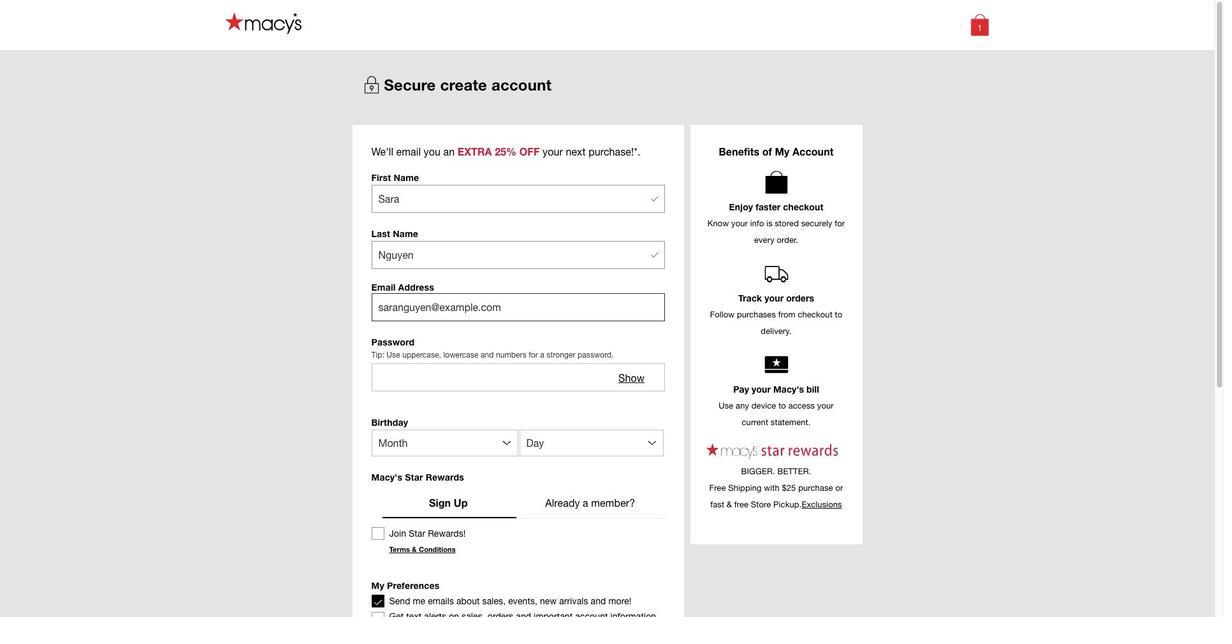 Task type: locate. For each thing, give the bounding box(es) containing it.
None email field
[[371, 293, 665, 321]]

None checkbox
[[371, 528, 384, 540], [371, 595, 384, 608], [371, 612, 384, 617], [371, 528, 384, 540], [371, 595, 384, 608], [371, 612, 384, 617]]

main content
[[352, 125, 684, 617]]

None password field
[[371, 364, 665, 392]]

shopping bag has 1 item image
[[969, 12, 990, 37]]

None text field
[[371, 185, 665, 213], [371, 241, 665, 269], [371, 185, 665, 213], [371, 241, 665, 269]]



Task type: describe. For each thing, give the bounding box(es) containing it.
gen secure bk huge image
[[362, 75, 381, 94]]



Task type: vqa. For each thing, say whether or not it's contained in the screenshot.
main content
yes



